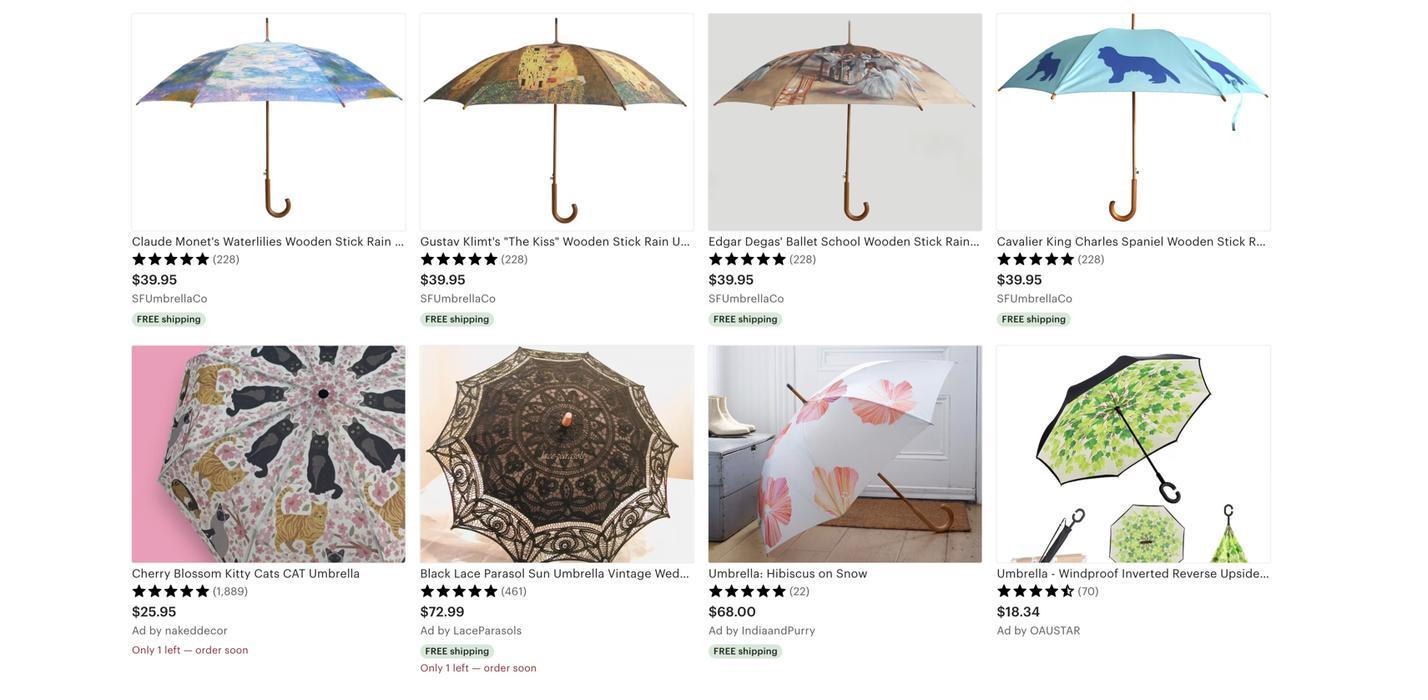 Task type: describe. For each thing, give the bounding box(es) containing it.
y for 18.34
[[1021, 625, 1027, 637]]

spaniel
[[1122, 235, 1164, 248]]

black lace parasol sun umbrella vintage wedding
[[420, 567, 705, 581]]

cats
[[254, 567, 280, 581]]

only inside free shipping only 1 left — order soon
[[420, 663, 443, 674]]

black
[[420, 567, 451, 581]]

free for claude
[[137, 314, 159, 325]]

left inside free shipping only 1 left — order soon
[[453, 663, 469, 674]]

$ for cherry blossom kitty cats cat umbrella
[[132, 605, 140, 620]]

1 inside free shipping only 1 left — order soon
[[446, 663, 450, 674]]

— inside free shipping only 1 left — order soon
[[472, 663, 481, 674]]

shipping for cavalier
[[1027, 314, 1066, 325]]

umbrella right sun
[[553, 567, 605, 581]]

vintage
[[608, 567, 652, 581]]

shipping for gustav
[[450, 314, 489, 325]]

wedding
[[655, 567, 705, 581]]

edgar degas' ballet school wooden stick rain umbrella
[[709, 235, 1025, 248]]

a for 25.95
[[132, 625, 139, 637]]

d for 68.00
[[716, 625, 723, 637]]

blossom
[[174, 567, 222, 581]]

free shipping for claude
[[137, 314, 201, 325]]

free for edgar
[[714, 314, 736, 325]]

2 blue from the left
[[1383, 235, 1402, 248]]

(228) for ballet
[[790, 253, 816, 266]]

$ for gustav klimt's "the kiss" wooden stick rain umbrella
[[420, 273, 429, 288]]

kitty
[[225, 567, 251, 581]]

5 out of 5 stars image for cherry
[[132, 584, 210, 598]]

(22)
[[790, 586, 810, 598]]

free for umbrella:
[[714, 646, 736, 657]]

$ 68.00 a d b y indiaandpurry
[[709, 605, 816, 637]]

cavalier king charles spaniel wooden stick rain umbrella | blue on blue image
[[997, 14, 1270, 231]]

charles
[[1075, 235, 1118, 248]]

$ inside $ 72.99 a d b y laceparasols
[[420, 605, 429, 620]]

y for 68.00
[[733, 625, 739, 637]]

1 wooden from the left
[[285, 235, 332, 248]]

umbrella - windproof inverted reverse upside down c-handle double layer umbrella with carry cover image
[[997, 346, 1270, 563]]

stick for cavalier
[[1217, 235, 1246, 248]]

order inside free shipping only 1 left — order soon
[[484, 663, 510, 674]]

$ 39.95 sfumbrellaco for edgar
[[709, 273, 784, 305]]

d for 25.95
[[139, 625, 146, 637]]

nakeddecor
[[165, 625, 228, 637]]

a for 18.34
[[997, 625, 1005, 637]]

stick for gustav
[[613, 235, 641, 248]]

sfumbrellaco for claude
[[132, 292, 208, 305]]

"the
[[504, 235, 529, 248]]

y for 72.99
[[444, 625, 450, 637]]

claude
[[132, 235, 172, 248]]

umbrella left klimt's
[[395, 235, 446, 248]]

18.34
[[1006, 605, 1040, 620]]

d for 18.34
[[1004, 625, 1011, 637]]

1 rain from the left
[[367, 235, 391, 248]]

ballet
[[786, 235, 818, 248]]

wooden for edgar
[[864, 235, 911, 248]]

68.00
[[717, 605, 756, 620]]

1 horizontal spatial on
[[1366, 235, 1380, 248]]

umbrella left king
[[973, 235, 1025, 248]]

$ for cavalier king charles spaniel wooden stick rain umbrella | blue on blue
[[997, 273, 1006, 288]]

black lace parasol sun umbrella vintage wedding image
[[420, 346, 694, 563]]

umbrella:  hibiscus on snow image
[[709, 346, 982, 563]]

d for 72.99
[[428, 625, 435, 637]]

5 out of 5 stars image for umbrella:
[[709, 584, 787, 598]]

monet's
[[175, 235, 220, 248]]

wooden for gustav
[[563, 235, 610, 248]]

5 out of 5 stars image for cavalier
[[997, 252, 1076, 266]]



Task type: vqa. For each thing, say whether or not it's contained in the screenshot.
'my' in AND SO, AFTER YEARS OF ADVENTURES WITH MY HUSBAND AND THE ARRIVAL OF OUR OWN BARNA BJÖRN (OR 'BABY BEAR' IN ICELANDIC), BARNABJÖRN WAS BORN WITH THE AIM OF BRINGING A LITTLE BIT OF THAT COMBINED WONDER AND COMFORT INTO OUR CHILDREN'S WORLDS EVERYDAY.
no



Task type: locate. For each thing, give the bounding box(es) containing it.
4 a from the left
[[997, 625, 1005, 637]]

1 horizontal spatial blue
[[1383, 235, 1402, 248]]

left down laceparasols
[[453, 663, 469, 674]]

free shipping down cavalier
[[1002, 314, 1066, 325]]

0 vertical spatial soon
[[225, 645, 249, 656]]

free shipping down gustav
[[425, 314, 489, 325]]

b for 18.34
[[1014, 625, 1021, 637]]

b inside $ 18.34 a d b y oaustar
[[1014, 625, 1021, 637]]

0 vertical spatial 1
[[158, 645, 162, 656]]

rain left edgar
[[644, 235, 669, 248]]

b down 68.00
[[726, 625, 733, 637]]

$ down edgar
[[709, 273, 717, 288]]

y down 68.00
[[733, 625, 739, 637]]

king
[[1047, 235, 1072, 248]]

39.95 down cavalier
[[1006, 273, 1043, 288]]

1 $ 39.95 sfumbrellaco from the left
[[132, 273, 208, 305]]

(228) down ballet
[[790, 253, 816, 266]]

umbrella:
[[709, 567, 763, 581]]

5 out of 5 stars image down cavalier
[[997, 252, 1076, 266]]

$ down cavalier
[[997, 273, 1006, 288]]

1 vertical spatial only
[[420, 663, 443, 674]]

order down nakeddecor
[[195, 645, 222, 656]]

order inside $ 25.95 a d b y nakeddecor only 1 left — order soon
[[195, 645, 222, 656]]

3 d from the left
[[716, 625, 723, 637]]

free down cavalier
[[1002, 314, 1025, 325]]

lace
[[454, 567, 481, 581]]

sfumbrellaco for cavalier
[[997, 292, 1073, 305]]

umbrella:  hibiscus on snow
[[709, 567, 868, 581]]

b for 25.95
[[149, 625, 156, 637]]

sfumbrellaco down degas' at the right top
[[709, 292, 784, 305]]

cat
[[283, 567, 306, 581]]

rain for gustav klimt's "the kiss" wooden stick rain umbrella
[[644, 235, 669, 248]]

waterlilies
[[223, 235, 282, 248]]

$ 39.95 sfumbrellaco down cavalier
[[997, 273, 1073, 305]]

3 y from the left
[[733, 625, 739, 637]]

klimt's
[[463, 235, 501, 248]]

wooden right kiss"
[[563, 235, 610, 248]]

4 d from the left
[[1004, 625, 1011, 637]]

39.95 down claude
[[140, 273, 177, 288]]

soon inside $ 25.95 a d b y nakeddecor only 1 left — order soon
[[225, 645, 249, 656]]

(228) for "the
[[501, 253, 528, 266]]

0 vertical spatial order
[[195, 645, 222, 656]]

sfumbrellaco down claude
[[132, 292, 208, 305]]

5 out of 5 stars image for gustav
[[420, 252, 499, 266]]

$ 25.95 a d b y nakeddecor only 1 left — order soon
[[132, 605, 249, 656]]

wooden
[[285, 235, 332, 248], [563, 235, 610, 248], [864, 235, 911, 248], [1167, 235, 1214, 248]]

0 horizontal spatial —
[[184, 645, 193, 656]]

2 a from the left
[[420, 625, 428, 637]]

5 out of 5 stars image down umbrella:
[[709, 584, 787, 598]]

3 a from the left
[[709, 625, 716, 637]]

(1,889)
[[213, 586, 248, 598]]

free down 68.00
[[714, 646, 736, 657]]

on left snow on the bottom of page
[[819, 567, 833, 581]]

rain for edgar degas' ballet school wooden stick rain umbrella
[[946, 235, 970, 248]]

stick
[[335, 235, 364, 248], [613, 235, 641, 248], [914, 235, 942, 248], [1217, 235, 1246, 248]]

$ 39.95 sfumbrellaco
[[132, 273, 208, 305], [420, 273, 496, 305], [709, 273, 784, 305], [997, 273, 1073, 305]]

39.95 for gustav
[[429, 273, 466, 288]]

indiaandpurry
[[742, 625, 816, 637]]

free inside free shipping only 1 left — order soon
[[425, 646, 448, 657]]

sfumbrellaco down gustav
[[420, 292, 496, 305]]

1 inside $ 25.95 a d b y nakeddecor only 1 left — order soon
[[158, 645, 162, 656]]

free down gustav
[[425, 314, 448, 325]]

5 out of 5 stars image for edgar
[[709, 252, 787, 266]]

y inside $ 18.34 a d b y oaustar
[[1021, 625, 1027, 637]]

hibiscus
[[767, 567, 815, 581]]

|
[[1331, 235, 1334, 248]]

1 vertical spatial order
[[484, 663, 510, 674]]

cherry blossom kitty cats cat umbrella
[[132, 567, 360, 581]]

y
[[156, 625, 162, 637], [444, 625, 450, 637], [733, 625, 739, 637], [1021, 625, 1027, 637]]

shipping down degas' at the right top
[[738, 314, 778, 325]]

0 horizontal spatial on
[[819, 567, 833, 581]]

b down 18.34
[[1014, 625, 1021, 637]]

stick for edgar
[[914, 235, 942, 248]]

3 $ 39.95 sfumbrellaco from the left
[[709, 273, 784, 305]]

d inside $ 68.00 a d b y indiaandpurry
[[716, 625, 723, 637]]

edgar degas' ballet school wooden stick rain umbrella image
[[709, 14, 982, 231]]

shipping for edgar
[[738, 314, 778, 325]]

(461)
[[501, 586, 527, 598]]

only down the 25.95
[[132, 645, 155, 656]]

$ inside $ 68.00 a d b y indiaandpurry
[[709, 605, 717, 620]]

1 blue from the left
[[1338, 235, 1362, 248]]

1 d from the left
[[139, 625, 146, 637]]

free down claude
[[137, 314, 159, 325]]

$ for umbrella:  hibiscus on snow
[[709, 605, 717, 620]]

3 sfumbrellaco from the left
[[709, 292, 784, 305]]

4 $ 39.95 sfumbrellaco from the left
[[997, 273, 1073, 305]]

— down laceparasols
[[472, 663, 481, 674]]

4 rain from the left
[[1249, 235, 1274, 248]]

umbrella right the cat
[[309, 567, 360, 581]]

2 stick from the left
[[613, 235, 641, 248]]

39.95
[[140, 273, 177, 288], [429, 273, 466, 288], [717, 273, 754, 288], [1006, 273, 1043, 288]]

(228) down charles at right
[[1078, 253, 1105, 266]]

1 vertical spatial —
[[472, 663, 481, 674]]

free for gustav
[[425, 314, 448, 325]]

2 rain from the left
[[644, 235, 669, 248]]

1 stick from the left
[[335, 235, 364, 248]]

blue
[[1338, 235, 1362, 248], [1383, 235, 1402, 248]]

y down 72.99
[[444, 625, 450, 637]]

0 horizontal spatial soon
[[225, 645, 249, 656]]

$ inside $ 25.95 a d b y nakeddecor only 1 left — order soon
[[132, 605, 140, 620]]

$ 72.99 a d b y laceparasols
[[420, 605, 522, 637]]

left inside $ 25.95 a d b y nakeddecor only 1 left — order soon
[[165, 645, 181, 656]]

$ 39.95 sfumbrellaco for cavalier
[[997, 273, 1073, 305]]

1 horizontal spatial left
[[453, 663, 469, 674]]

d down 72.99
[[428, 625, 435, 637]]

left
[[165, 645, 181, 656], [453, 663, 469, 674]]

$ for edgar degas' ballet school wooden stick rain umbrella
[[709, 273, 717, 288]]

$ 39.95 sfumbrellaco down gustav
[[420, 273, 496, 305]]

2 wooden from the left
[[563, 235, 610, 248]]

shipping down laceparasols
[[450, 646, 489, 657]]

3 (228) from the left
[[790, 253, 816, 266]]

soon down nakeddecor
[[225, 645, 249, 656]]

39.95 for cavalier
[[1006, 273, 1043, 288]]

cavalier
[[997, 235, 1043, 248]]

39.95 for claude
[[140, 273, 177, 288]]

shipping down klimt's
[[450, 314, 489, 325]]

wooden right school
[[864, 235, 911, 248]]

$ inside $ 18.34 a d b y oaustar
[[997, 605, 1006, 620]]

wooden right waterlilies
[[285, 235, 332, 248]]

2 d from the left
[[428, 625, 435, 637]]

d
[[139, 625, 146, 637], [428, 625, 435, 637], [716, 625, 723, 637], [1004, 625, 1011, 637]]

a inside $ 25.95 a d b y nakeddecor only 1 left — order soon
[[132, 625, 139, 637]]

1 horizontal spatial order
[[484, 663, 510, 674]]

b
[[149, 625, 156, 637], [438, 625, 445, 637], [726, 625, 733, 637], [1014, 625, 1021, 637]]

rain
[[367, 235, 391, 248], [644, 235, 669, 248], [946, 235, 970, 248], [1249, 235, 1274, 248]]

$ 39.95 sfumbrellaco down claude
[[132, 273, 208, 305]]

snow
[[836, 567, 868, 581]]

d inside $ 72.99 a d b y laceparasols
[[428, 625, 435, 637]]

a
[[132, 625, 139, 637], [420, 625, 428, 637], [709, 625, 716, 637], [997, 625, 1005, 637]]

y for 25.95
[[156, 625, 162, 637]]

$ for claude monet's waterlilies wooden stick rain umbrella
[[132, 273, 140, 288]]

1 sfumbrellaco from the left
[[132, 292, 208, 305]]

rain left gustav
[[367, 235, 391, 248]]

0 vertical spatial only
[[132, 645, 155, 656]]

1 vertical spatial on
[[819, 567, 833, 581]]

72.99
[[429, 605, 465, 620]]

sun
[[528, 567, 550, 581]]

shipping for umbrella:
[[738, 646, 778, 657]]

kiss"
[[533, 235, 559, 248]]

sfumbrellaco for gustav
[[420, 292, 496, 305]]

sfumbrellaco
[[132, 292, 208, 305], [420, 292, 496, 305], [709, 292, 784, 305], [997, 292, 1073, 305]]

order
[[195, 645, 222, 656], [484, 663, 510, 674]]

soon down laceparasols
[[513, 663, 537, 674]]

25.95
[[140, 605, 177, 620]]

(70)
[[1078, 586, 1099, 598]]

a inside $ 72.99 a d b y laceparasols
[[420, 625, 428, 637]]

shipping down king
[[1027, 314, 1066, 325]]

claude monet's waterlilies wooden stick rain umbrella image
[[132, 14, 405, 231]]

1 39.95 from the left
[[140, 273, 177, 288]]

free shipping only 1 left — order soon
[[420, 646, 537, 674]]

4 y from the left
[[1021, 625, 1027, 637]]

order down laceparasols
[[484, 663, 510, 674]]

free shipping down $ 68.00 a d b y indiaandpurry in the bottom of the page
[[714, 646, 778, 657]]

4 wooden from the left
[[1167, 235, 1214, 248]]

1 horizontal spatial 1
[[446, 663, 450, 674]]

only inside $ 25.95 a d b y nakeddecor only 1 left — order soon
[[132, 645, 155, 656]]

a inside $ 68.00 a d b y indiaandpurry
[[709, 625, 716, 637]]

umbrella left '|'
[[1277, 235, 1328, 248]]

$ down the 4.5 out of 5 stars image
[[997, 605, 1006, 620]]

(228) down "the
[[501, 253, 528, 266]]

y inside $ 68.00 a d b y indiaandpurry
[[733, 625, 739, 637]]

on
[[1366, 235, 1380, 248], [819, 567, 833, 581]]

a down cherry at bottom left
[[132, 625, 139, 637]]

degas'
[[745, 235, 783, 248]]

only down 72.99
[[420, 663, 443, 674]]

0 horizontal spatial order
[[195, 645, 222, 656]]

y down 18.34
[[1021, 625, 1027, 637]]

free down edgar
[[714, 314, 736, 325]]

1 (228) from the left
[[213, 253, 240, 266]]

$ down cherry at bottom left
[[132, 605, 140, 620]]

wooden for cavalier
[[1167, 235, 1214, 248]]

b for 68.00
[[726, 625, 733, 637]]

1 down $ 72.99 a d b y laceparasols
[[446, 663, 450, 674]]

shipping for claude
[[162, 314, 201, 325]]

claude monet's waterlilies wooden stick rain umbrella
[[132, 235, 446, 248]]

2 b from the left
[[438, 625, 445, 637]]

5 out of 5 stars image
[[132, 252, 210, 266], [420, 252, 499, 266], [709, 252, 787, 266], [997, 252, 1076, 266], [132, 584, 210, 598], [420, 584, 499, 598], [709, 584, 787, 598]]

— inside $ 25.95 a d b y nakeddecor only 1 left — order soon
[[184, 645, 193, 656]]

1 vertical spatial left
[[453, 663, 469, 674]]

b inside $ 25.95 a d b y nakeddecor only 1 left — order soon
[[149, 625, 156, 637]]

1 horizontal spatial —
[[472, 663, 481, 674]]

(228) for waterlilies
[[213, 253, 240, 266]]

4 b from the left
[[1014, 625, 1021, 637]]

(228)
[[213, 253, 240, 266], [501, 253, 528, 266], [790, 253, 816, 266], [1078, 253, 1105, 266]]

— down nakeddecor
[[184, 645, 193, 656]]

free down 72.99
[[425, 646, 448, 657]]

free shipping down degas' at the right top
[[714, 314, 778, 325]]

a down black
[[420, 625, 428, 637]]

(228) for charles
[[1078, 253, 1105, 266]]

on right '|'
[[1366, 235, 1380, 248]]

3 wooden from the left
[[864, 235, 911, 248]]

2 sfumbrellaco from the left
[[420, 292, 496, 305]]

free shipping down claude
[[137, 314, 201, 325]]

only
[[132, 645, 155, 656], [420, 663, 443, 674]]

0 vertical spatial on
[[1366, 235, 1380, 248]]

$ down gustav
[[420, 273, 429, 288]]

rain left '|'
[[1249, 235, 1274, 248]]

free shipping for gustav
[[425, 314, 489, 325]]

free shipping for cavalier
[[1002, 314, 1066, 325]]

1 down the 25.95
[[158, 645, 162, 656]]

d down the 25.95
[[139, 625, 146, 637]]

free
[[137, 314, 159, 325], [425, 314, 448, 325], [714, 314, 736, 325], [1002, 314, 1025, 325], [425, 646, 448, 657], [714, 646, 736, 657]]

laceparasols
[[453, 625, 522, 637]]

3 39.95 from the left
[[717, 273, 754, 288]]

gustav klimt's "the kiss" wooden stick rain umbrella
[[420, 235, 723, 248]]

5 out of 5 stars image down gustav
[[420, 252, 499, 266]]

rain for cavalier king charles spaniel wooden stick rain umbrella | blue on blue
[[1249, 235, 1274, 248]]

sfumbrellaco down cavalier
[[997, 292, 1073, 305]]

b inside $ 72.99 a d b y laceparasols
[[438, 625, 445, 637]]

3 rain from the left
[[946, 235, 970, 248]]

free shipping for umbrella:
[[714, 646, 778, 657]]

umbrella left degas' at the right top
[[672, 235, 723, 248]]

a inside $ 18.34 a d b y oaustar
[[997, 625, 1005, 637]]

a down the 4.5 out of 5 stars image
[[997, 625, 1005, 637]]

$ 39.95 sfumbrellaco for gustav
[[420, 273, 496, 305]]

39.95 down gustav
[[429, 273, 466, 288]]

d inside $ 25.95 a d b y nakeddecor only 1 left — order soon
[[139, 625, 146, 637]]

b for 72.99
[[438, 625, 445, 637]]

0 horizontal spatial only
[[132, 645, 155, 656]]

0 vertical spatial left
[[165, 645, 181, 656]]

wooden right spaniel at the right top
[[1167, 235, 1214, 248]]

39.95 for edgar
[[717, 273, 754, 288]]

y inside $ 72.99 a d b y laceparasols
[[444, 625, 450, 637]]

5 out of 5 stars image down claude
[[132, 252, 210, 266]]

sfumbrellaco for edgar
[[709, 292, 784, 305]]

4 (228) from the left
[[1078, 253, 1105, 266]]

parasol
[[484, 567, 525, 581]]

2 $ 39.95 sfumbrellaco from the left
[[420, 273, 496, 305]]

cavalier king charles spaniel wooden stick rain umbrella | blue on blue
[[997, 235, 1402, 248]]

d down 18.34
[[1004, 625, 1011, 637]]

soon
[[225, 645, 249, 656], [513, 663, 537, 674]]

0 horizontal spatial left
[[165, 645, 181, 656]]

4 stick from the left
[[1217, 235, 1246, 248]]

free shipping for edgar
[[714, 314, 778, 325]]

1 horizontal spatial only
[[420, 663, 443, 674]]

1 b from the left
[[149, 625, 156, 637]]

y down the 25.95
[[156, 625, 162, 637]]

1 a from the left
[[132, 625, 139, 637]]

edgar
[[709, 235, 742, 248]]

oaustar
[[1030, 625, 1081, 637]]

shipping down indiaandpurry
[[738, 646, 778, 657]]

—
[[184, 645, 193, 656], [472, 663, 481, 674]]

(228) down waterlilies
[[213, 253, 240, 266]]

5 out of 5 stars image down lace
[[420, 584, 499, 598]]

a down umbrella:
[[709, 625, 716, 637]]

2 39.95 from the left
[[429, 273, 466, 288]]

$ down claude
[[132, 273, 140, 288]]

cherry
[[132, 567, 171, 581]]

5 out of 5 stars image for black
[[420, 584, 499, 598]]

0 vertical spatial —
[[184, 645, 193, 656]]

d down 68.00
[[716, 625, 723, 637]]

rain left cavalier
[[946, 235, 970, 248]]

left down nakeddecor
[[165, 645, 181, 656]]

a for 68.00
[[709, 625, 716, 637]]

shipping inside free shipping only 1 left — order soon
[[450, 646, 489, 657]]

1
[[158, 645, 162, 656], [446, 663, 450, 674]]

shipping
[[162, 314, 201, 325], [450, 314, 489, 325], [738, 314, 778, 325], [1027, 314, 1066, 325], [450, 646, 489, 657], [738, 646, 778, 657]]

3 b from the left
[[726, 625, 733, 637]]

1 y from the left
[[156, 625, 162, 637]]

$ 39.95 sfumbrellaco down degas' at the right top
[[709, 273, 784, 305]]

1 vertical spatial soon
[[513, 663, 537, 674]]

$ 18.34 a d b y oaustar
[[997, 605, 1081, 637]]

5 out of 5 stars image down degas' at the right top
[[709, 252, 787, 266]]

free shipping
[[137, 314, 201, 325], [425, 314, 489, 325], [714, 314, 778, 325], [1002, 314, 1066, 325], [714, 646, 778, 657]]

1 vertical spatial 1
[[446, 663, 450, 674]]

umbrella
[[395, 235, 446, 248], [672, 235, 723, 248], [973, 235, 1025, 248], [1277, 235, 1328, 248], [309, 567, 360, 581], [553, 567, 605, 581]]

gustav
[[420, 235, 460, 248]]

$ 39.95 sfumbrellaco for claude
[[132, 273, 208, 305]]

gustav klimt's "the kiss" wooden stick rain umbrella image
[[420, 14, 694, 231]]

0 horizontal spatial 1
[[158, 645, 162, 656]]

5 out of 5 stars image up the 25.95
[[132, 584, 210, 598]]

$ down umbrella:
[[709, 605, 717, 620]]

5 out of 5 stars image for claude
[[132, 252, 210, 266]]

0 horizontal spatial blue
[[1338, 235, 1362, 248]]

b down 72.99
[[438, 625, 445, 637]]

$
[[132, 273, 140, 288], [420, 273, 429, 288], [709, 273, 717, 288], [997, 273, 1006, 288], [132, 605, 140, 620], [420, 605, 429, 620], [709, 605, 717, 620], [997, 605, 1006, 620]]

a for 72.99
[[420, 625, 428, 637]]

39.95 down edgar
[[717, 273, 754, 288]]

shipping down monet's
[[162, 314, 201, 325]]

1 horizontal spatial soon
[[513, 663, 537, 674]]

2 y from the left
[[444, 625, 450, 637]]

4.5 out of 5 stars image
[[997, 584, 1076, 598]]

b down the 25.95
[[149, 625, 156, 637]]

d inside $ 18.34 a d b y oaustar
[[1004, 625, 1011, 637]]

cherry blossom kitty cats cat umbrella image
[[132, 346, 405, 563]]

free for cavalier
[[1002, 314, 1025, 325]]

y inside $ 25.95 a d b y nakeddecor only 1 left — order soon
[[156, 625, 162, 637]]

soon inside free shipping only 1 left — order soon
[[513, 663, 537, 674]]

2 (228) from the left
[[501, 253, 528, 266]]

4 39.95 from the left
[[1006, 273, 1043, 288]]

3 stick from the left
[[914, 235, 942, 248]]

$ down black
[[420, 605, 429, 620]]

school
[[821, 235, 861, 248]]

4 sfumbrellaco from the left
[[997, 292, 1073, 305]]

b inside $ 68.00 a d b y indiaandpurry
[[726, 625, 733, 637]]



